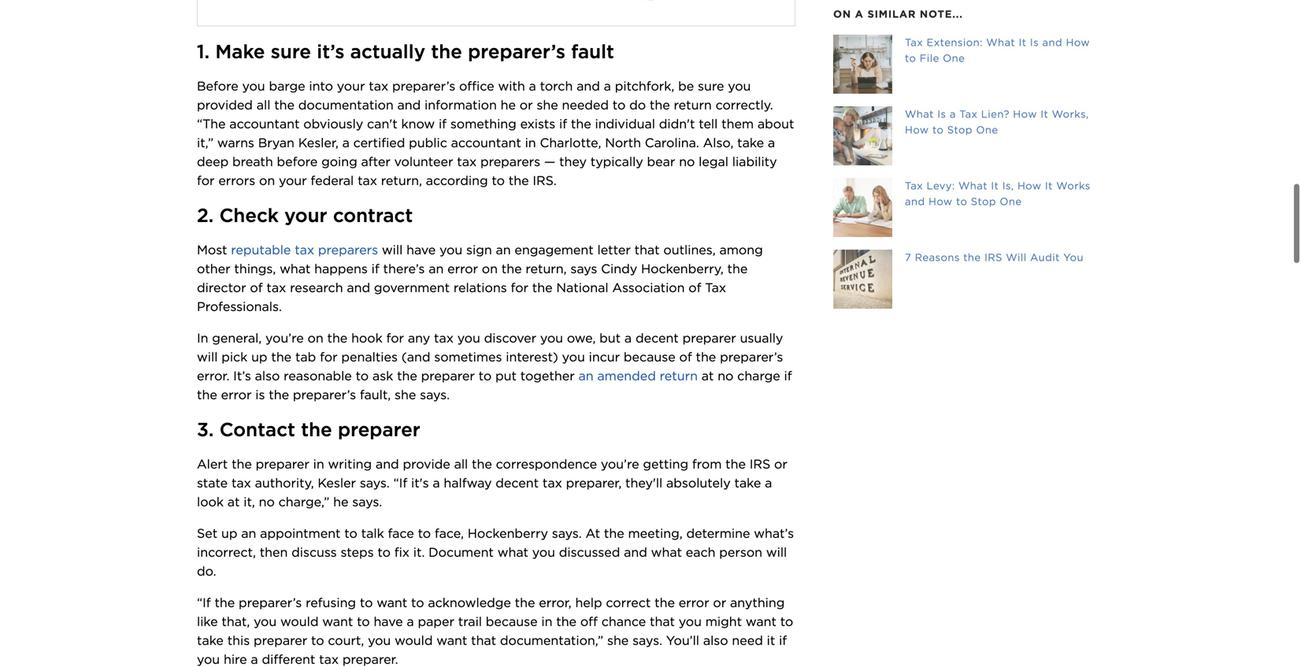 Task type: locate. For each thing, give the bounding box(es) containing it.
on
[[259, 173, 275, 188], [482, 261, 498, 276], [308, 330, 324, 346]]

error down sign
[[448, 261, 478, 276]]

1 vertical spatial or
[[774, 456, 788, 472]]

preparer's inside the before you barge into your tax preparer's office with a torch and a pitchfork, be sure you provided all the documentation and information he or she needed to do the return correctly. "the accountant obviously can't know if something exists if the individual didn't tell them about it," warns bryan kesler, a certified public accountant in charlotte, north carolina. also, take a deep breath before going after volunteer tax preparers — they typically bear no legal liability for errors on your federal tax return, according to the irs.
[[392, 78, 456, 94]]

0 horizontal spatial accountant
[[229, 116, 300, 131]]

discuss
[[292, 545, 337, 560]]

0 vertical spatial that
[[635, 242, 660, 258]]

0 horizontal spatial you're
[[266, 330, 304, 346]]

"if inside alert the preparer in writing and provide all the correspondence you're getting from the irs or state tax authority, kesler says. "if it's a halfway decent tax preparer, they'll absolutely take a look at it, no charge," he says.
[[394, 475, 407, 491]]

what down the most reputable tax preparers
[[280, 261, 311, 276]]

2 horizontal spatial she
[[607, 633, 629, 648]]

no left charge
[[718, 368, 734, 384]]

is
[[255, 387, 265, 402]]

0 vertical spatial on
[[259, 173, 275, 188]]

the left error,
[[515, 595, 535, 610]]

on inside in general, you're on the hook for any tax you discover you owe, but a decent preparer usually will pick up the tab for penalties (and sometimes interest) you incur because of the preparer's error. it's also reasonable to ask the preparer to put together
[[308, 330, 324, 346]]

tax right any
[[434, 330, 454, 346]]

up inside in general, you're on the hook for any tax you discover you owe, but a decent preparer usually will pick up the tab for penalties (and sometimes interest) you incur because of the preparer's error. it's also reasonable to ask the preparer to put together
[[251, 349, 268, 365]]

incorrect,
[[197, 545, 256, 560]]

one inside tax levy: what it is, how it works and how to stop one
[[1000, 195, 1022, 208]]

they
[[559, 154, 587, 169]]

a right on on the right of the page
[[855, 8, 864, 20]]

extension:
[[927, 36, 983, 48]]

0 vertical spatial he
[[501, 97, 516, 113]]

like
[[197, 614, 218, 629]]

0 horizontal spatial on
[[259, 173, 275, 188]]

she inside the before you barge into your tax preparer's office with a torch and a pitchfork, be sure you provided all the documentation and information he or she needed to do the return correctly. "the accountant obviously can't know if something exists if the individual didn't tell them about it," warns bryan kesler, a certified public accountant in charlotte, north carolina. also, take a deep breath before going after volunteer tax preparers — they typically bear no legal liability for errors on your federal tax return, according to the irs.
[[537, 97, 558, 113]]

it right extension:
[[1019, 36, 1027, 48]]

you're up tab
[[266, 330, 304, 346]]

the down error,
[[556, 614, 577, 629]]

1 vertical spatial also
[[703, 633, 728, 648]]

2 vertical spatial take
[[197, 633, 224, 648]]

1 vertical spatial error
[[221, 387, 252, 402]]

1 horizontal spatial all
[[454, 456, 468, 472]]

sure
[[271, 40, 311, 63], [698, 78, 724, 94]]

2 horizontal spatial on
[[482, 261, 498, 276]]

or inside alert the preparer in writing and provide all the correspondence you're getting from the irs or state tax authority, kesler says. "if it's a halfway decent tax preparer, they'll absolutely take a look at it, no charge," he says.
[[774, 456, 788, 472]]

0 horizontal spatial what
[[280, 261, 311, 276]]

0 vertical spatial what
[[987, 36, 1016, 48]]

1 horizontal spatial "if
[[394, 475, 407, 491]]

says. inside "if the preparer's refusing to want to acknowledge the error, help correct the error or anything like that, you would want to have a paper trail because in the off chance that you might want to take this preparer to court, you would want that documentation," she says. you'll also need it if you hire a different tax preparer.
[[633, 633, 663, 648]]

a inside what is a tax lien? how it works, how to stop one
[[950, 108, 956, 120]]

obviously
[[304, 116, 363, 131]]

of inside in general, you're on the hook for any tax you discover you owe, but a decent preparer usually will pick up the tab for penalties (and sometimes interest) you incur because of the preparer's error. it's also reasonable to ask the preparer to put together
[[679, 349, 692, 365]]

into
[[309, 78, 333, 94]]

take inside alert the preparer in writing and provide all the correspondence you're getting from the irs or state tax authority, kesler says. "if it's a halfway decent tax preparer, they'll absolutely take a look at it, no charge," he says.
[[735, 475, 761, 491]]

or up exists
[[520, 97, 533, 113]]

state
[[197, 475, 228, 491]]

1 vertical spatial he
[[333, 494, 349, 510]]

0 horizontal spatial also
[[255, 368, 280, 384]]

return
[[674, 97, 712, 113], [660, 368, 698, 384]]

says.
[[420, 387, 450, 402], [360, 475, 390, 491], [352, 494, 382, 510], [552, 526, 582, 541], [633, 633, 663, 648]]

that right 'letter'
[[635, 242, 660, 258]]

carolina.
[[645, 135, 699, 150]]

preparers up happens
[[318, 242, 378, 258]]

sure inside the before you barge into your tax preparer's office with a torch and a pitchfork, be sure you provided all the documentation and information he or she needed to do the return correctly. "the accountant obviously can't know if something exists if the individual didn't tell them about it," warns bryan kesler, a certified public accountant in charlotte, north carolina. also, take a deep breath before going after volunteer tax preparers — they typically bear no legal liability for errors on your federal tax return, according to the irs.
[[698, 78, 724, 94]]

have
[[407, 242, 436, 258], [374, 614, 403, 629]]

is,
[[1003, 180, 1014, 192]]

irs right from on the bottom right of page
[[750, 456, 771, 472]]

off
[[580, 614, 598, 629]]

if inside "if the preparer's refusing to want to acknowledge the error, help correct the error or anything like that, you would want to have a paper trail because in the off chance that you might want to take this preparer to court, you would want that documentation," she says. you'll also need it if you hire a different tax preparer.
[[779, 633, 787, 648]]

to left do
[[613, 97, 626, 113]]

1 vertical spatial have
[[374, 614, 403, 629]]

an inside set up an appointment to talk face to face, hockenberry says. at the meeting, determine what's incorrect, then discuss steps to fix it. document what you discussed and what each person will do.
[[241, 526, 256, 541]]

discover
[[484, 330, 537, 346]]

appointment
[[260, 526, 341, 541]]

she
[[537, 97, 558, 113], [395, 387, 416, 402], [607, 633, 629, 648]]

1 horizontal spatial would
[[395, 633, 433, 648]]

2 horizontal spatial error
[[679, 595, 710, 610]]

to right refusing
[[360, 595, 373, 610]]

an right sign
[[496, 242, 511, 258]]

0 vertical spatial have
[[407, 242, 436, 258]]

1 vertical spatial return,
[[526, 261, 567, 276]]

a right hire
[[251, 652, 258, 667]]

cindy
[[601, 261, 638, 276]]

she down "chance"
[[607, 633, 629, 648]]

return right amended
[[660, 368, 698, 384]]

1 horizontal spatial he
[[501, 97, 516, 113]]

2 horizontal spatial in
[[542, 614, 553, 629]]

0 vertical spatial sure
[[271, 40, 311, 63]]

barge
[[269, 78, 305, 94]]

preparers up irs.
[[481, 154, 541, 169]]

0 horizontal spatial he
[[333, 494, 349, 510]]

0 vertical spatial your
[[337, 78, 365, 94]]

preparer's inside at no charge if the error is the preparer's fault, she says.
[[293, 387, 356, 402]]

0 vertical spatial because
[[624, 349, 676, 365]]

he inside alert the preparer in writing and provide all the correspondence you're getting from the irs or state tax authority, kesler says. "if it's a halfway decent tax preparer, they'll absolutely take a look at it, no charge," he says.
[[333, 494, 349, 510]]

0 horizontal spatial no
[[259, 494, 275, 510]]

national
[[557, 280, 609, 295]]

and up needed
[[577, 78, 600, 94]]

after
[[361, 154, 391, 169]]

because up an amended return
[[624, 349, 676, 365]]

0 vertical spatial preparers
[[481, 154, 541, 169]]

tax inside tax levy: what it is, how it works and how to stop one
[[905, 180, 923, 192]]

preparer.
[[343, 652, 398, 667]]

1 vertical spatial decent
[[496, 475, 539, 491]]

1 vertical spatial at
[[228, 494, 240, 510]]

in down exists
[[525, 135, 536, 150]]

and down the meeting,
[[624, 545, 648, 560]]

1 horizontal spatial she
[[537, 97, 558, 113]]

sure right be
[[698, 78, 724, 94]]

and up the '7'
[[905, 195, 925, 208]]

1 horizontal spatial in
[[525, 135, 536, 150]]

the up that,
[[215, 595, 235, 610]]

1 horizontal spatial will
[[382, 242, 403, 258]]

want
[[377, 595, 408, 610], [322, 614, 353, 629], [746, 614, 777, 629], [437, 633, 467, 648]]

2 vertical spatial error
[[679, 595, 710, 610]]

engagement
[[515, 242, 594, 258]]

what right extension:
[[987, 36, 1016, 48]]

any
[[408, 330, 430, 346]]

1 vertical spatial accountant
[[451, 135, 521, 150]]

1 horizontal spatial have
[[407, 242, 436, 258]]

1 horizontal spatial accountant
[[451, 135, 521, 150]]

tax inside tax extension: what it is and how to file one
[[905, 36, 923, 48]]

a up needed
[[604, 78, 611, 94]]

1 horizontal spatial return,
[[526, 261, 567, 276]]

actually
[[350, 40, 425, 63]]

to inside tax levy: what it is, how it works and how to stop one
[[956, 195, 968, 208]]

it
[[767, 633, 775, 648]]

0 vertical spatial error
[[448, 261, 478, 276]]

1 vertical spatial sure
[[698, 78, 724, 94]]

1 horizontal spatial one
[[976, 124, 999, 136]]

0 vertical spatial return
[[674, 97, 712, 113]]

0 horizontal spatial error
[[221, 387, 252, 402]]

the right is
[[269, 387, 289, 402]]

what inside tax levy: what it is, how it works and how to stop one
[[959, 180, 988, 192]]

preparers inside the before you barge into your tax preparer's office with a torch and a pitchfork, be sure you provided all the documentation and information he or she needed to do the return correctly. "the accountant obviously can't know if something exists if the individual didn't tell them about it," warns bryan kesler, a certified public accountant in charlotte, north carolina. also, take a deep breath before going after volunteer tax preparers — they typically bear no legal liability for errors on your federal tax return, according to the irs.
[[481, 154, 541, 169]]

will down what's
[[766, 545, 787, 560]]

your up documentation
[[337, 78, 365, 94]]

irs inside alert the preparer in writing and provide all the correspondence you're getting from the irs or state tax authority, kesler says. "if it's a halfway decent tax preparer, they'll absolutely take a look at it, no charge," he says.
[[750, 456, 771, 472]]

of up an amended return link at the bottom of page
[[679, 349, 692, 365]]

similar
[[868, 8, 916, 20]]

on
[[834, 8, 852, 20]]

"if left it's
[[394, 475, 407, 491]]

bear
[[647, 154, 675, 169]]

1 vertical spatial up
[[221, 526, 237, 541]]

ask
[[373, 368, 393, 384]]

on up relations
[[482, 261, 498, 276]]

0 horizontal spatial "if
[[197, 595, 211, 610]]

do
[[630, 97, 646, 113]]

0 horizontal spatial in
[[313, 456, 324, 472]]

for down deep
[[197, 173, 215, 188]]

0 vertical spatial stop
[[948, 124, 973, 136]]

or inside "if the preparer's refusing to want to acknowledge the error, help correct the error or anything like that, you would want to have a paper trail because in the off chance that you might want to take this preparer to court, you would want that documentation," she says. you'll also need it if you hire a different tax preparer.
[[713, 595, 727, 610]]

general,
[[212, 330, 262, 346]]

stop
[[948, 124, 973, 136], [971, 195, 997, 208]]

2 horizontal spatial or
[[774, 456, 788, 472]]

a
[[855, 8, 864, 20], [529, 78, 536, 94], [604, 78, 611, 94], [950, 108, 956, 120], [342, 135, 350, 150], [768, 135, 775, 150], [625, 330, 632, 346], [433, 475, 440, 491], [765, 475, 772, 491], [407, 614, 414, 629], [251, 652, 258, 667]]

what inside tax extension: what it is and how to file one
[[987, 36, 1016, 48]]

if up the charlotte,
[[559, 116, 567, 131]]

will down in
[[197, 349, 218, 365]]

7 reasons the irs will audit you link
[[834, 250, 1105, 309]]

1 horizontal spatial preparers
[[481, 154, 541, 169]]

in inside "if the preparer's refusing to want to acknowledge the error, help correct the error or anything like that, you would want to have a paper trail because in the off chance that you might want to take this preparer to court, you would want that documentation," she says. you'll also need it if you hire a different tax preparer.
[[542, 614, 553, 629]]

with
[[498, 78, 525, 94]]

provided
[[197, 97, 253, 113]]

meeting,
[[628, 526, 683, 541]]

preparer's inside "if the preparer's refusing to want to acknowledge the error, help correct the error or anything like that, you would want to have a paper trail because in the off chance that you might want to take this preparer to court, you would want that documentation," she says. you'll also need it if you hire a different tax preparer.
[[239, 595, 302, 610]]

what down the meeting,
[[651, 545, 682, 560]]

talk
[[361, 526, 384, 541]]

says. down (and
[[420, 387, 450, 402]]

if left "there's"
[[372, 261, 380, 276]]

have inside "if the preparer's refusing to want to acknowledge the error, help correct the error or anything like that, you would want to have a paper trail because in the off chance that you might want to take this preparer to court, you would want that documentation," she says. you'll also need it if you hire a different tax preparer.
[[374, 614, 403, 629]]

to inside tax extension: what it is and how to file one
[[905, 52, 917, 64]]

1 horizontal spatial irs
[[985, 251, 1003, 264]]

accountant down something
[[451, 135, 521, 150]]

0 vertical spatial at
[[702, 368, 714, 384]]

tax
[[369, 78, 389, 94], [457, 154, 477, 169], [358, 173, 377, 188], [295, 242, 314, 258], [267, 280, 286, 295], [434, 330, 454, 346], [232, 475, 251, 491], [543, 475, 562, 491], [319, 652, 339, 667]]

if inside the will have you sign an engagement letter that outlines, among other things, what happens if there's an error on the return, says cindy hockenberry, the director of tax research and government relations for the national association of tax professionals.
[[372, 261, 380, 276]]

for right relations
[[511, 280, 529, 295]]

reasonable
[[284, 368, 352, 384]]

1 vertical spatial she
[[395, 387, 416, 402]]

it inside tax extension: what it is and how to file one
[[1019, 36, 1027, 48]]

error down it's
[[221, 387, 252, 402]]

them
[[722, 116, 754, 131]]

take down the like
[[197, 633, 224, 648]]

0 horizontal spatial decent
[[496, 475, 539, 491]]

the left irs.
[[509, 173, 529, 188]]

irs
[[985, 251, 1003, 264], [750, 456, 771, 472]]

0 vertical spatial up
[[251, 349, 268, 365]]

1 horizontal spatial what
[[498, 545, 529, 560]]

to up the it.
[[418, 526, 431, 541]]

government
[[374, 280, 450, 295]]

also
[[255, 368, 280, 384], [703, 633, 728, 648]]

in general, you're on the hook for any tax you discover you owe, but a decent preparer usually will pick up the tab for penalties (and sometimes interest) you incur because of the preparer's error. it's also reasonable to ask the preparer to put together
[[197, 330, 787, 384]]

0 vertical spatial you're
[[266, 330, 304, 346]]

breath
[[232, 154, 273, 169]]

tax down hockenberry,
[[705, 280, 726, 295]]

hockenberry,
[[641, 261, 724, 276]]

that
[[635, 242, 660, 258], [650, 614, 675, 629], [471, 633, 496, 648]]

you up correctly.
[[728, 78, 751, 94]]

because inside "if the preparer's refusing to want to acknowledge the error, help correct the error or anything like that, you would want to have a paper trail because in the off chance that you might want to take this preparer to court, you would want that documentation," she says. you'll also need it if you hire a different tax preparer.
[[486, 614, 538, 629]]

return, down volunteer
[[381, 173, 422, 188]]

of down things,
[[250, 280, 263, 295]]

7
[[905, 251, 912, 264]]

the inside set up an appointment to talk face to face, hockenberry says. at the meeting, determine what's incorrect, then discuss steps to fix it. document what you discussed and what each person will do.
[[604, 526, 624, 541]]

typically
[[591, 154, 643, 169]]

will
[[1006, 251, 1027, 264]]

in inside alert the preparer in writing and provide all the correspondence you're getting from the irs or state tax authority, kesler says. "if it's a halfway decent tax preparer, they'll absolutely take a look at it, no charge," he says.
[[313, 456, 324, 472]]

0 horizontal spatial one
[[943, 52, 965, 64]]

the right from on the bottom right of page
[[726, 456, 746, 472]]

because
[[624, 349, 676, 365], [486, 614, 538, 629]]

on up tab
[[308, 330, 324, 346]]

1 horizontal spatial because
[[624, 349, 676, 365]]

one down 'lien?'
[[976, 124, 999, 136]]

1 vertical spatial take
[[735, 475, 761, 491]]

you inside the will have you sign an engagement letter that outlines, among other things, what happens if there's an error on the return, says cindy hockenberry, the director of tax research and government relations for the national association of tax professionals.
[[440, 242, 463, 258]]

public
[[409, 135, 447, 150]]

decent inside in general, you're on the hook for any tax you discover you owe, but a decent preparer usually will pick up the tab for penalties (and sometimes interest) you incur because of the preparer's error. it's also reasonable to ask the preparer to put together
[[636, 330, 679, 346]]

0 horizontal spatial return,
[[381, 173, 422, 188]]

your up "reputable tax preparers" link
[[284, 204, 327, 227]]

preparer up the different
[[254, 633, 307, 648]]

know
[[401, 116, 435, 131]]

on down breath
[[259, 173, 275, 188]]

a right it's
[[433, 475, 440, 491]]

the down engagement
[[532, 280, 553, 295]]

one down extension:
[[943, 52, 965, 64]]

0 vertical spatial also
[[255, 368, 280, 384]]

1 horizontal spatial you're
[[601, 456, 639, 472]]

paper
[[418, 614, 455, 629]]

no right it, at the left bottom
[[259, 494, 275, 510]]

0 horizontal spatial have
[[374, 614, 403, 629]]

0 vertical spatial she
[[537, 97, 558, 113]]

0 vertical spatial is
[[1030, 36, 1039, 48]]

stop inside tax levy: what it is, how it works and how to stop one
[[971, 195, 997, 208]]

1 vertical spatial because
[[486, 614, 538, 629]]

she down 'torch'
[[537, 97, 558, 113]]

one inside tax extension: what it is and how to file one
[[943, 52, 965, 64]]

decent inside alert the preparer in writing and provide all the correspondence you're getting from the irs or state tax authority, kesler says. "if it's a halfway decent tax preparer, they'll absolutely take a look at it, no charge," he says.
[[496, 475, 539, 491]]

note...
[[920, 8, 963, 20]]

2 horizontal spatial will
[[766, 545, 787, 560]]

0 horizontal spatial is
[[938, 108, 947, 120]]

for up 'reasonable'
[[320, 349, 338, 365]]

director
[[197, 280, 246, 295]]

return inside the before you barge into your tax preparer's office with a torch and a pitchfork, be sure you provided all the documentation and information he or she needed to do the return correctly. "the accountant obviously can't know if something exists if the individual didn't tell them about it," warns bryan kesler, a certified public accountant in charlotte, north carolina. also, take a deep breath before going after volunteer tax preparers — they typically bear no legal liability for errors on your federal tax return, according to the irs.
[[674, 97, 712, 113]]

1 horizontal spatial no
[[679, 154, 695, 169]]

preparer inside "if the preparer's refusing to want to acknowledge the error, help correct the error or anything like that, you would want to have a paper trail because in the off chance that you might want to take this preparer to court, you would want that documentation," she says. you'll also need it if you hire a different tax preparer.
[[254, 633, 307, 648]]

you left sign
[[440, 242, 463, 258]]

also,
[[703, 135, 734, 150]]

to left "file" on the top of the page
[[905, 52, 917, 64]]

2 vertical spatial will
[[766, 545, 787, 560]]

take inside "if the preparer's refusing to want to acknowledge the error, help correct the error or anything like that, you would want to have a paper trail because in the off chance that you might want to take this preparer to court, you would want that documentation," she says. you'll also need it if you hire a different tax preparer.
[[197, 633, 224, 648]]

2 vertical spatial no
[[259, 494, 275, 510]]

"if
[[394, 475, 407, 491], [197, 595, 211, 610]]

you're inside alert the preparer in writing and provide all the correspondence you're getting from the irs or state tax authority, kesler says. "if it's a halfway decent tax preparer, they'll absolutely take a look at it, no charge," he says.
[[601, 456, 639, 472]]

1 vertical spatial stop
[[971, 195, 997, 208]]

in up documentation,"
[[542, 614, 553, 629]]

preparer's up charge
[[720, 349, 783, 365]]

that inside the will have you sign an engagement letter that outlines, among other things, what happens if there's an error on the return, says cindy hockenberry, the director of tax research and government relations for the national association of tax professionals.
[[635, 242, 660, 258]]

usually
[[740, 330, 783, 346]]

0 vertical spatial "if
[[394, 475, 407, 491]]

he down kesler
[[333, 494, 349, 510]]

warns
[[217, 135, 254, 150]]

how up works,
[[1066, 36, 1090, 48]]

1 vertical spatial on
[[482, 261, 498, 276]]

one
[[943, 52, 965, 64], [976, 124, 999, 136], [1000, 195, 1022, 208]]

sure up barge on the top of page
[[271, 40, 311, 63]]

in
[[197, 330, 208, 346]]

preparer's inside in general, you're on the hook for any tax you discover you owe, but a decent preparer usually will pick up the tab for penalties (and sometimes interest) you incur because of the preparer's error. it's also reasonable to ask the preparer to put together
[[720, 349, 783, 365]]

0 horizontal spatial up
[[221, 526, 237, 541]]

at inside at no charge if the error is the preparer's fault, she says.
[[702, 368, 714, 384]]

1 vertical spatial return
[[660, 368, 698, 384]]

1 horizontal spatial error
[[448, 261, 478, 276]]

it,"
[[197, 135, 214, 150]]

no inside at no charge if the error is the preparer's fault, she says.
[[718, 368, 734, 384]]

you left barge on the top of page
[[242, 78, 265, 94]]

have inside the will have you sign an engagement letter that outlines, among other things, what happens if there's an error on the return, says cindy hockenberry, the director of tax research and government relations for the national association of tax professionals.
[[407, 242, 436, 258]]

preparer's up with
[[468, 40, 566, 63]]

1 vertical spatial what
[[905, 108, 934, 120]]

to up levy:
[[933, 124, 944, 136]]

1 vertical spatial that
[[650, 614, 675, 629]]

0 horizontal spatial she
[[395, 387, 416, 402]]

2 vertical spatial in
[[542, 614, 553, 629]]

up inside set up an appointment to talk face to face, hockenberry says. at the meeting, determine what's incorrect, then discuss steps to fix it. document what you discussed and what each person will do.
[[221, 526, 237, 541]]

1 vertical spatial you're
[[601, 456, 639, 472]]

0 vertical spatial or
[[520, 97, 533, 113]]

decent up an amended return
[[636, 330, 679, 346]]

0 horizontal spatial all
[[257, 97, 271, 113]]

of down hockenberry,
[[689, 280, 702, 295]]

1 vertical spatial all
[[454, 456, 468, 472]]

if right it
[[779, 633, 787, 648]]

tax inside what is a tax lien? how it works, how to stop one
[[960, 108, 978, 120]]

2 vertical spatial your
[[284, 204, 327, 227]]

what for extension:
[[987, 36, 1016, 48]]

"if inside "if the preparer's refusing to want to acknowledge the error, help correct the error or anything like that, you would want to have a paper trail because in the off chance that you might want to take this preparer to court, you would want that documentation," she says. you'll also need it if you hire a different tax preparer.
[[197, 595, 211, 610]]

to inside what is a tax lien? how it works, how to stop one
[[933, 124, 944, 136]]

chance
[[602, 614, 646, 629]]

and
[[1043, 36, 1063, 48], [577, 78, 600, 94], [397, 97, 421, 113], [905, 195, 925, 208], [347, 280, 370, 295], [376, 456, 399, 472], [624, 545, 648, 560]]

0 horizontal spatial irs
[[750, 456, 771, 472]]

all up halfway
[[454, 456, 468, 472]]

north
[[605, 135, 641, 150]]

0 vertical spatial one
[[943, 52, 965, 64]]

1 vertical spatial irs
[[750, 456, 771, 472]]

file
[[920, 52, 940, 64]]

2 vertical spatial what
[[959, 180, 988, 192]]

is inside tax extension: what it is and how to file one
[[1030, 36, 1039, 48]]

2 horizontal spatial no
[[718, 368, 734, 384]]

things,
[[234, 261, 276, 276]]

will inside the will have you sign an engagement letter that outlines, among other things, what happens if there's an error on the return, says cindy hockenberry, the director of tax research and government relations for the national association of tax professionals.
[[382, 242, 403, 258]]

you up you'll
[[679, 614, 702, 629]]

irs left will
[[985, 251, 1003, 264]]

2 vertical spatial or
[[713, 595, 727, 610]]

levy:
[[927, 180, 955, 192]]

accountant
[[229, 116, 300, 131], [451, 135, 521, 150]]

0 vertical spatial return,
[[381, 173, 422, 188]]

relations
[[454, 280, 507, 295]]

because right the 'trail'
[[486, 614, 538, 629]]



Task type: describe. For each thing, give the bounding box(es) containing it.
and inside tax extension: what it is and how to file one
[[1043, 36, 1063, 48]]

tax levy: what it is, how it works and how to stop one link
[[834, 178, 1105, 237]]

an amended return link
[[579, 368, 698, 384]]

if up public
[[439, 116, 447, 131]]

pick
[[222, 349, 248, 365]]

it's
[[233, 368, 251, 384]]

to up court,
[[357, 614, 370, 629]]

it left works
[[1045, 180, 1053, 192]]

the right do
[[650, 97, 670, 113]]

how right 'lien?'
[[1013, 108, 1037, 120]]

you up interest)
[[540, 330, 563, 346]]

how up levy:
[[905, 124, 929, 136]]

the right alert
[[232, 456, 252, 472]]

1.
[[197, 40, 210, 63]]

the up halfway
[[472, 456, 492, 472]]

be
[[678, 78, 694, 94]]

it inside what is a tax lien? how it works, how to stop one
[[1041, 108, 1049, 120]]

tax inside the will have you sign an engagement letter that outlines, among other things, what happens if there's an error on the return, says cindy hockenberry, the director of tax research and government relations for the national association of tax professionals.
[[267, 280, 286, 295]]

information
[[425, 97, 497, 113]]

correct
[[606, 595, 651, 610]]

it left is,
[[991, 180, 999, 192]]

tax inside "if the preparer's refusing to want to acknowledge the error, help correct the error or anything like that, you would want to have a paper trail because in the off chance that you might want to take this preparer to court, you would want that documentation," she says. you'll also need it if you hire a different tax preparer.
[[319, 652, 339, 667]]

the up writing
[[301, 418, 332, 441]]

also inside "if the preparer's refusing to want to acknowledge the error, help correct the error or anything like that, you would want to have a paper trail because in the off chance that you might want to take this preparer to court, you would want that documentation," she says. you'll also need it if you hire a different tax preparer.
[[703, 633, 728, 648]]

face,
[[435, 526, 464, 541]]

office
[[459, 78, 494, 94]]

and inside alert the preparer in writing and provide all the correspondence you're getting from the irs or state tax authority, kesler says. "if it's a halfway decent tax preparer, they'll absolutely take a look at it, no charge," he says.
[[376, 456, 399, 472]]

or inside the before you barge into your tax preparer's office with a torch and a pitchfork, be sure you provided all the documentation and information he or she needed to do the return correctly. "the accountant obviously can't know if something exists if the individual didn't tell them about it," warns bryan kesler, a certified public accountant in charlotte, north carolina. also, take a deep breath before going after volunteer tax preparers — they typically bear no legal liability for errors on your federal tax return, according to the irs.
[[520, 97, 533, 113]]

an up government
[[429, 261, 444, 276]]

bryan
[[258, 135, 295, 150]]

the down barge on the top of page
[[274, 97, 295, 113]]

on a similar note...
[[834, 8, 963, 20]]

2 vertical spatial that
[[471, 633, 496, 648]]

will inside set up an appointment to talk face to face, hockenberry says. at the meeting, determine what's incorrect, then discuss steps to fix it. document what you discussed and what each person will do.
[[766, 545, 787, 560]]

fault,
[[360, 387, 391, 402]]

tax down 'correspondence'
[[543, 475, 562, 491]]

contact
[[220, 418, 295, 441]]

want down refusing
[[322, 614, 353, 629]]

the up an amended return
[[696, 349, 716, 365]]

put
[[496, 368, 517, 384]]

about
[[758, 116, 794, 131]]

the right reasons
[[964, 251, 981, 264]]

at inside alert the preparer in writing and provide all the correspondence you're getting from the irs or state tax authority, kesler says. "if it's a halfway decent tax preparer, they'll absolutely take a look at it, no charge," he says.
[[228, 494, 240, 510]]

how down levy:
[[929, 195, 953, 208]]

7 reasons the irs will audit you
[[905, 251, 1084, 264]]

return, inside the will have you sign an engagement letter that outlines, among other things, what happens if there's an error on the return, says cindy hockenberry, the director of tax research and government relations for the national association of tax professionals.
[[526, 261, 567, 276]]

you
[[1064, 251, 1084, 264]]

according
[[426, 173, 488, 188]]

1 vertical spatial would
[[395, 633, 433, 648]]

sign
[[466, 242, 492, 258]]

says. inside at no charge if the error is the preparer's fault, she says.
[[420, 387, 450, 402]]

how right is,
[[1018, 180, 1042, 192]]

check
[[219, 204, 279, 227]]

and inside the will have you sign an engagement letter that outlines, among other things, what happens if there's an error on the return, says cindy hockenberry, the director of tax research and government relations for the national association of tax professionals.
[[347, 280, 370, 295]]

hockenberry
[[468, 526, 548, 541]]

tax inside in general, you're on the hook for any tax you discover you owe, but a decent preparer usually will pick up the tab for penalties (and sometimes interest) you incur because of the preparer's error. it's also reasonable to ask the preparer to put together
[[434, 330, 454, 346]]

penalties
[[341, 349, 398, 365]]

—
[[544, 154, 556, 169]]

tax extension: what it is and how to file one link
[[834, 35, 1105, 94]]

want down fix
[[377, 595, 408, 610]]

the down "error."
[[197, 387, 217, 402]]

one inside what is a tax lien? how it works, how to stop one
[[976, 124, 999, 136]]

the left tab
[[271, 349, 292, 365]]

exists
[[520, 116, 556, 131]]

2 horizontal spatial what
[[651, 545, 682, 560]]

error inside the will have you sign an engagement letter that outlines, among other things, what happens if there's an error on the return, says cindy hockenberry, the director of tax research and government relations for the national association of tax professionals.
[[448, 261, 478, 276]]

1 vertical spatial preparers
[[318, 242, 378, 258]]

lien?
[[981, 108, 1010, 120]]

she inside at no charge if the error is the preparer's fault, she says.
[[395, 387, 416, 402]]

and inside set up an appointment to talk face to face, hockenberry says. at the meeting, determine what's incorrect, then discuss steps to fix it. document what you discussed and what each person will do.
[[624, 545, 648, 560]]

preparer inside alert the preparer in writing and provide all the correspondence you're getting from the irs or state tax authority, kesler says. "if it's a halfway decent tax preparer, they'll absolutely take a look at it, no charge," he says.
[[256, 456, 309, 472]]

says
[[571, 261, 597, 276]]

in inside the before you barge into your tax preparer's office with a torch and a pitchfork, be sure you provided all the documentation and information he or she needed to do the return correctly. "the accountant obviously can't know if something exists if the individual didn't tell them about it," warns bryan kesler, a certified public accountant in charlotte, north carolina. also, take a deep breath before going after volunteer tax preparers — they typically bear no legal liability for errors on your federal tax return, according to the irs.
[[525, 135, 536, 150]]

incur
[[589, 349, 620, 365]]

the down (and
[[397, 368, 417, 384]]

alert
[[197, 456, 228, 472]]

going
[[321, 154, 357, 169]]

at no charge if the error is the preparer's fault, she says.
[[197, 368, 796, 402]]

before
[[197, 78, 238, 94]]

all inside alert the preparer in writing and provide all the correspondence you're getting from the irs or state tax authority, kesler says. "if it's a halfway decent tax preparer, they'll absolutely take a look at it, no charge," he says.
[[454, 456, 468, 472]]

kesler
[[318, 475, 356, 491]]

0 horizontal spatial would
[[281, 614, 319, 629]]

works,
[[1052, 108, 1089, 120]]

error inside at no charge if the error is the preparer's fault, she says.
[[221, 387, 252, 402]]

no inside the before you barge into your tax preparer's office with a torch and a pitchfork, be sure you provided all the documentation and information he or she needed to do the return correctly. "the accountant obviously can't know if something exists if the individual didn't tell them about it," warns bryan kesler, a certified public accountant in charlotte, north carolina. also, take a deep breath before going after volunteer tax preparers — they typically bear no legal liability for errors on your federal tax return, according to the irs.
[[679, 154, 695, 169]]

to right according
[[492, 173, 505, 188]]

they'll
[[626, 475, 663, 491]]

torch
[[540, 78, 573, 94]]

and up know
[[397, 97, 421, 113]]

return, inside the before you barge into your tax preparer's office with a torch and a pitchfork, be sure you provided all the documentation and information he or she needed to do the return correctly. "the accountant obviously can't know if something exists if the individual didn't tell them about it," warns bryan kesler, a certified public accountant in charlotte, north carolina. also, take a deep breath before going after volunteer tax preparers — they typically bear no legal liability for errors on your federal tax return, according to the irs.
[[381, 173, 422, 188]]

kesler,
[[298, 135, 339, 150]]

to down penalties at the left
[[356, 368, 369, 384]]

correspondence
[[496, 456, 597, 472]]

charge,"
[[279, 494, 330, 510]]

discussed
[[559, 545, 620, 560]]

the left the 'hook'
[[327, 330, 348, 346]]

document
[[429, 545, 494, 560]]

1 vertical spatial your
[[279, 173, 307, 188]]

for left any
[[386, 330, 404, 346]]

on inside the will have you sign an engagement letter that outlines, among other things, what happens if there's an error on the return, says cindy hockenberry, the director of tax research and government relations for the national association of tax professionals.
[[482, 261, 498, 276]]

tax down actually
[[369, 78, 389, 94]]

you're inside in general, you're on the hook for any tax you discover you owe, but a decent preparer usually will pick up the tab for penalties (and sometimes interest) you incur because of the preparer's error. it's also reasonable to ask the preparer to put together
[[266, 330, 304, 346]]

errors
[[218, 173, 255, 188]]

tax inside the will have you sign an engagement letter that outlines, among other things, what happens if there's an error on the return, says cindy hockenberry, the director of tax research and government relations for the national association of tax professionals.
[[705, 280, 726, 295]]

tax down 2. check your contract
[[295, 242, 314, 258]]

the up office
[[431, 40, 462, 63]]

trail
[[458, 614, 482, 629]]

because inside in general, you're on the hook for any tax you discover you owe, but a decent preparer usually will pick up the tab for penalties (and sometimes interest) you incur because of the preparer's error. it's also reasonable to ask the preparer to put together
[[624, 349, 676, 365]]

no inside alert the preparer in writing and provide all the correspondence you're getting from the irs or state tax authority, kesler says. "if it's a halfway decent tax preparer, they'll absolutely take a look at it, no charge," he says.
[[259, 494, 275, 510]]

set up an appointment to talk face to face, hockenberry says. at the meeting, determine what's incorrect, then discuss steps to fix it. document what you discussed and what each person will do.
[[197, 526, 798, 579]]

to up steps in the left of the page
[[345, 526, 358, 541]]

the down 'among'
[[728, 261, 748, 276]]

what for levy:
[[959, 180, 988, 192]]

the right the correct
[[655, 595, 675, 610]]

(and
[[402, 349, 431, 365]]

irs.
[[533, 173, 557, 188]]

want down "paper"
[[437, 633, 467, 648]]

on inside the before you barge into your tax preparer's office with a torch and a pitchfork, be sure you provided all the documentation and information he or she needed to do the return correctly. "the accountant obviously can't know if something exists if the individual didn't tell them about it," warns bryan kesler, a certified public accountant in charlotte, north carolina. also, take a deep breath before going after volunteer tax preparers — they typically bear no legal liability for errors on your federal tax return, according to the irs.
[[259, 173, 275, 188]]

preparer down 'fault,'
[[338, 418, 421, 441]]

outlines,
[[664, 242, 716, 258]]

steps
[[341, 545, 374, 560]]

can't
[[367, 116, 398, 131]]

authority,
[[255, 475, 314, 491]]

audit
[[1031, 251, 1060, 264]]

to up "paper"
[[411, 595, 424, 610]]

fault
[[571, 40, 614, 63]]

for inside the will have you sign an engagement letter that outlines, among other things, what happens if there's an error on the return, says cindy hockenberry, the director of tax research and government relations for the national association of tax professionals.
[[511, 280, 529, 295]]

0 vertical spatial accountant
[[229, 116, 300, 131]]

amended
[[597, 368, 656, 384]]

is inside what is a tax lien? how it works, how to stop one
[[938, 108, 947, 120]]

reasons
[[915, 251, 960, 264]]

a up 'going'
[[342, 135, 350, 150]]

you up sometimes
[[457, 330, 480, 346]]

tax down the after
[[358, 173, 377, 188]]

the up relations
[[502, 261, 522, 276]]

deep
[[197, 154, 229, 169]]

take inside the before you barge into your tax preparer's office with a torch and a pitchfork, be sure you provided all the documentation and information he or she needed to do the return correctly. "the accountant obviously can't know if something exists if the individual didn't tell them about it," warns bryan kesler, a certified public accountant in charlotte, north carolina. also, take a deep breath before going after volunteer tax preparers — they typically bear no legal liability for errors on your federal tax return, according to the irs.
[[738, 135, 764, 150]]

a inside in general, you're on the hook for any tax you discover you owe, but a decent preparer usually will pick up the tab for penalties (and sometimes interest) you incur because of the preparer's error. it's also reasonable to ask the preparer to put together
[[625, 330, 632, 346]]

also inside in general, you're on the hook for any tax you discover you owe, but a decent preparer usually will pick up the tab for penalties (and sometimes interest) you incur because of the preparer's error. it's also reasonable to ask the preparer to put together
[[255, 368, 280, 384]]

what inside the will have you sign an engagement letter that outlines, among other things, what happens if there's an error on the return, says cindy hockenberry, the director of tax research and government relations for the national association of tax professionals.
[[280, 261, 311, 276]]

owe,
[[567, 330, 596, 346]]

you up preparer.
[[368, 633, 391, 648]]

certified
[[353, 135, 405, 150]]

association
[[612, 280, 685, 295]]

if inside at no charge if the error is the preparer's fault, she says.
[[784, 368, 792, 384]]

for inside the before you barge into your tax preparer's office with a torch and a pitchfork, be sure you provided all the documentation and information he or she needed to do the return correctly. "the accountant obviously can't know if something exists if the individual didn't tell them about it," warns bryan kesler, a certified public accountant in charlotte, north carolina. also, take a deep breath before going after volunteer tax preparers — they typically bear no legal liability for errors on your federal tax return, according to the irs.
[[197, 173, 215, 188]]

contract
[[333, 204, 413, 227]]

to left court,
[[311, 633, 324, 648]]

an down incur
[[579, 368, 594, 384]]

provide
[[403, 456, 450, 472]]

preparer down sometimes
[[421, 368, 475, 384]]

a left "paper"
[[407, 614, 414, 629]]

stop inside what is a tax lien? how it works, how to stop one
[[948, 124, 973, 136]]

how inside tax extension: what it is and how to file one
[[1066, 36, 1090, 48]]

says. up talk at the left bottom of the page
[[352, 494, 382, 510]]

irs inside 7 reasons the irs will audit you link
[[985, 251, 1003, 264]]

fix
[[394, 545, 410, 560]]

the down needed
[[571, 116, 591, 131]]

preparer,
[[566, 475, 622, 491]]

error inside "if the preparer's refusing to want to acknowledge the error, help correct the error or anything like that, you would want to have a paper trail because in the off chance that you might want to take this preparer to court, you would want that documentation," she says. you'll also need it if you hire a different tax preparer.
[[679, 595, 710, 610]]

set
[[197, 526, 218, 541]]

you left hire
[[197, 652, 220, 667]]

to left fix
[[378, 545, 391, 560]]

to down anything
[[781, 614, 794, 629]]

all inside the before you barge into your tax preparer's office with a torch and a pitchfork, be sure you provided all the documentation and information he or she needed to do the return correctly. "the accountant obviously can't know if something exists if the individual didn't tell them about it," warns bryan kesler, a certified public accountant in charlotte, north carolina. also, take a deep breath before going after volunteer tax preparers — they typically bear no legal liability for errors on your federal tax return, according to the irs.
[[257, 97, 271, 113]]

you right that,
[[254, 614, 277, 629]]

what is a tax lien? how it works, how to stop one
[[905, 108, 1089, 136]]

says. down writing
[[360, 475, 390, 491]]

person
[[720, 545, 763, 560]]

he inside the before you barge into your tax preparer's office with a torch and a pitchfork, be sure you provided all the documentation and information he or she needed to do the return correctly. "the accountant obviously can't know if something exists if the individual didn't tell them about it," warns bryan kesler, a certified public accountant in charlotte, north carolina. also, take a deep breath before going after volunteer tax preparers — they typically bear no legal liability for errors on your federal tax return, according to the irs.
[[501, 97, 516, 113]]

tax up it, at the left bottom
[[232, 475, 251, 491]]

a up what's
[[765, 475, 772, 491]]

individual
[[595, 116, 655, 131]]

a right with
[[529, 78, 536, 94]]

research
[[290, 280, 343, 295]]

most reputable tax preparers
[[197, 242, 378, 258]]

acknowledge
[[428, 595, 511, 610]]

want down anything
[[746, 614, 777, 629]]

it's
[[411, 475, 429, 491]]

anything
[[730, 595, 785, 610]]

a down about
[[768, 135, 775, 150]]

preparer left usually
[[683, 330, 736, 346]]

and inside tax levy: what it is, how it works and how to stop one
[[905, 195, 925, 208]]

other
[[197, 261, 231, 276]]

will inside in general, you're on the hook for any tax you discover you owe, but a decent preparer usually will pick up the tab for penalties (and sometimes interest) you incur because of the preparer's error. it's also reasonable to ask the preparer to put together
[[197, 349, 218, 365]]

error,
[[539, 595, 572, 610]]

tax up according
[[457, 154, 477, 169]]

says. inside set up an appointment to talk face to face, hockenberry says. at the meeting, determine what's incorrect, then discuss steps to fix it. document what you discussed and what each person will do.
[[552, 526, 582, 541]]

what inside what is a tax lien? how it works, how to stop one
[[905, 108, 934, 120]]

make
[[215, 40, 265, 63]]

to left put
[[479, 368, 492, 384]]

she inside "if the preparer's refusing to want to acknowledge the error, help correct the error or anything like that, you would want to have a paper trail because in the off chance that you might want to take this preparer to court, you would want that documentation," she says. you'll also need it if you hire a different tax preparer.
[[607, 633, 629, 648]]

happens
[[314, 261, 368, 276]]

you down owe,
[[562, 349, 585, 365]]

you inside set up an appointment to talk face to face, hockenberry says. at the meeting, determine what's incorrect, then discuss steps to fix it. document what you discussed and what each person will do.
[[532, 545, 555, 560]]



Task type: vqa. For each thing, say whether or not it's contained in the screenshot.
topmost also
yes



